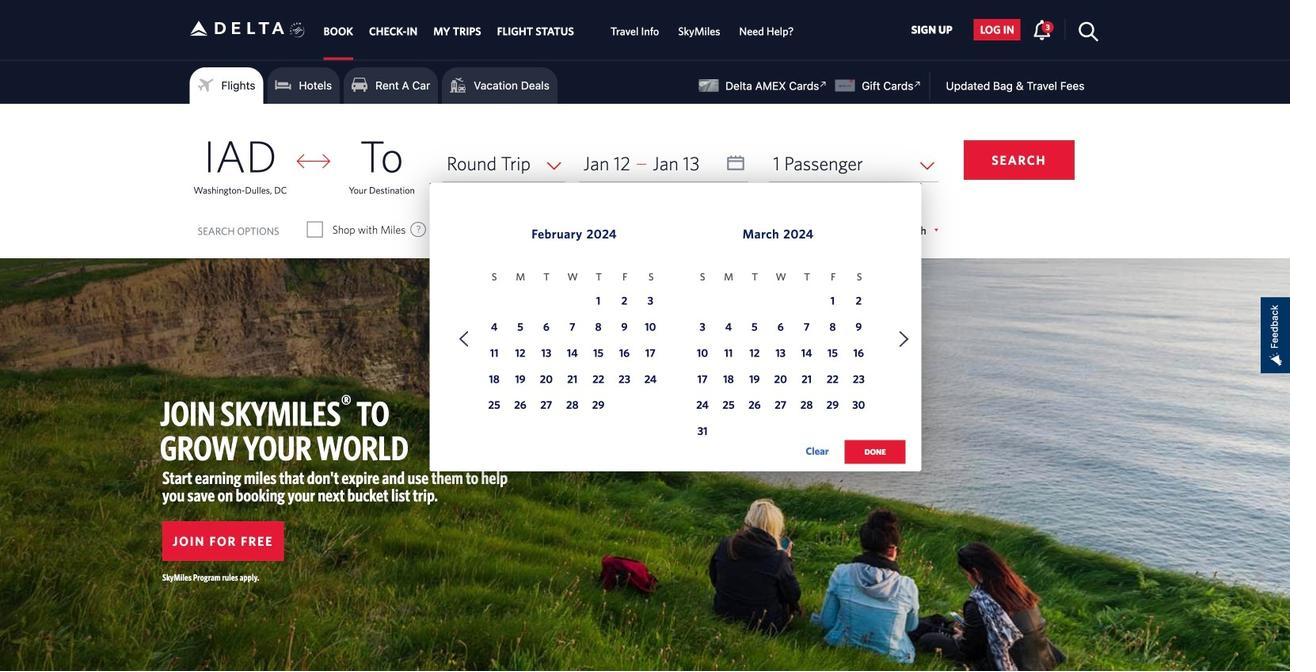 Task type: locate. For each thing, give the bounding box(es) containing it.
1 this link opens another site in a new window that may not follow the same accessibility policies as delta air lines. image from the left
[[816, 77, 831, 92]]

0 horizontal spatial this link opens another site in a new window that may not follow the same accessibility policies as delta air lines. image
[[816, 77, 831, 92]]

delta air lines image
[[190, 4, 285, 53]]

calendar expanded, use arrow keys to select date application
[[430, 183, 922, 481]]

None checkbox
[[308, 222, 322, 238], [591, 222, 605, 238], [308, 222, 322, 238], [591, 222, 605, 238]]

None field
[[443, 145, 566, 182], [770, 145, 939, 182], [443, 145, 566, 182], [770, 145, 939, 182]]

skyteam image
[[290, 5, 305, 55]]

this link opens another site in a new window that may not follow the same accessibility policies as delta air lines. image
[[816, 77, 831, 92], [911, 77, 926, 92]]

1 horizontal spatial this link opens another site in a new window that may not follow the same accessibility policies as delta air lines. image
[[911, 77, 926, 92]]

tab panel
[[0, 104, 1291, 481]]

tab list
[[316, 0, 804, 60]]

None text field
[[580, 145, 749, 182]]



Task type: describe. For each thing, give the bounding box(es) containing it.
2 this link opens another site in a new window that may not follow the same accessibility policies as delta air lines. image from the left
[[911, 77, 926, 92]]



Task type: vqa. For each thing, say whether or not it's contained in the screenshot.
Explore
no



